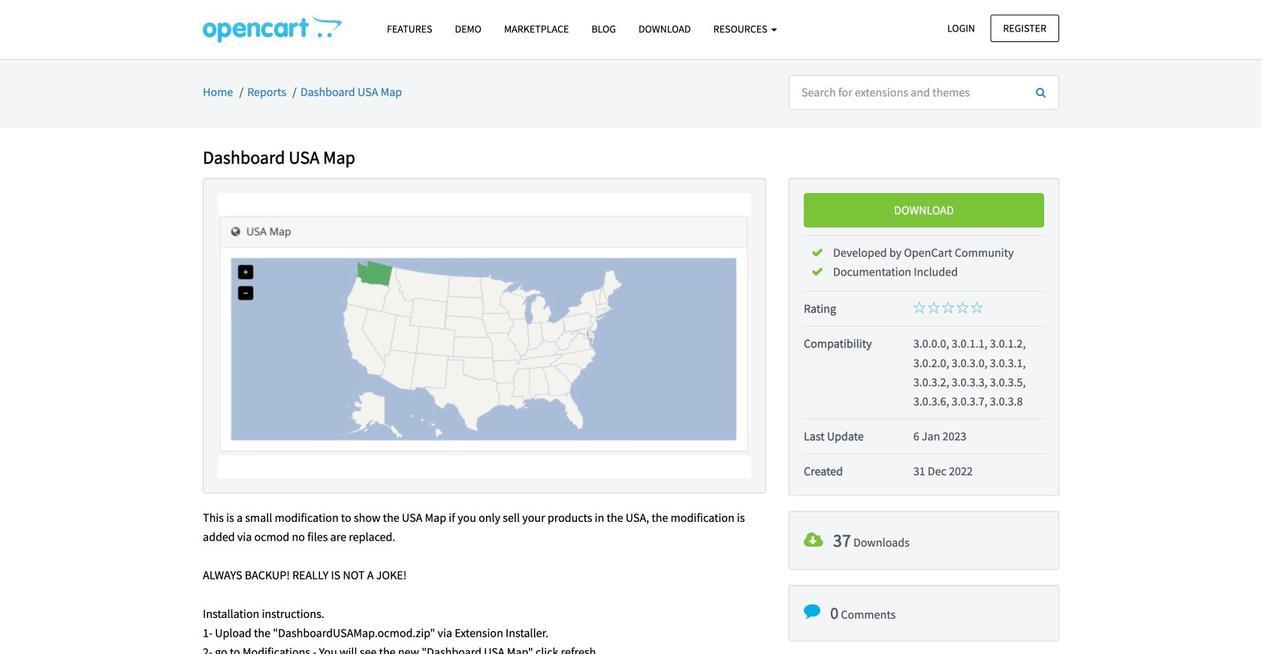 Task type: vqa. For each thing, say whether or not it's contained in the screenshot.
the Featured
no



Task type: describe. For each thing, give the bounding box(es) containing it.
1 star light o image from the left
[[914, 302, 926, 314]]

star light o image
[[942, 302, 954, 314]]

3 star light o image from the left
[[957, 302, 969, 314]]

comment image
[[804, 604, 821, 620]]

search image
[[1036, 87, 1046, 98]]



Task type: locate. For each thing, give the bounding box(es) containing it.
dashboard usa map image
[[218, 193, 751, 479]]

opencart - dashboard usa map image
[[203, 16, 342, 43]]

4 star light o image from the left
[[971, 302, 983, 314]]

star light o image
[[914, 302, 926, 314], [928, 302, 940, 314], [957, 302, 969, 314], [971, 302, 983, 314]]

2 star light o image from the left
[[928, 302, 940, 314]]

Search for extensions and themes text field
[[789, 75, 1024, 110]]

cloud download image
[[804, 532, 823, 550]]



